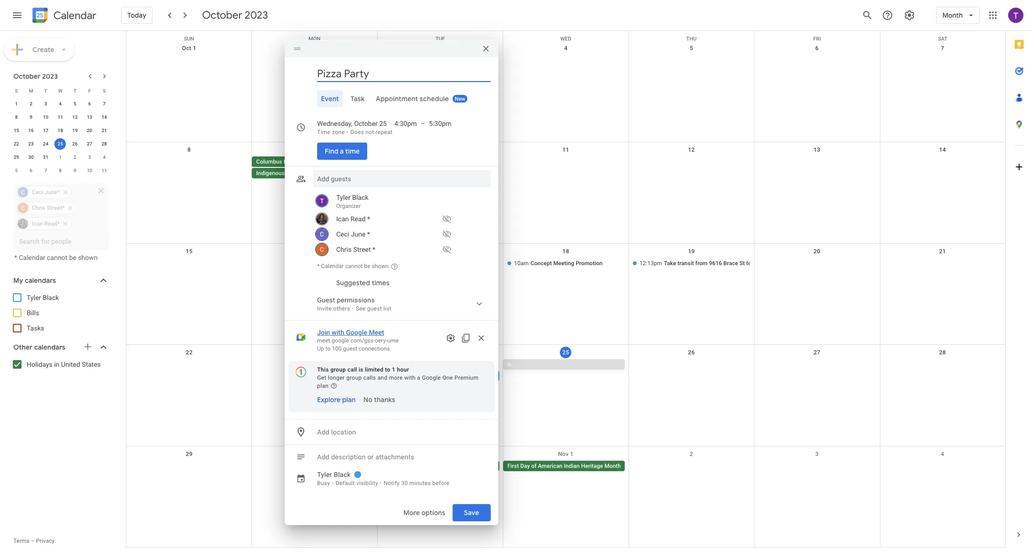 Task type: vqa. For each thing, say whether or not it's contained in the screenshot.
Explore plan
yes



Task type: locate. For each thing, give the bounding box(es) containing it.
show schedule of chris street image
[[439, 242, 455, 257]]

20 inside row group
[[87, 128, 92, 133]]

tue
[[436, 36, 445, 42]]

henry
[[753, 260, 768, 267]]

1 horizontal spatial black
[[334, 471, 351, 479]]

with down hour
[[404, 375, 416, 381]]

– right terms
[[31, 538, 35, 544]]

0 horizontal spatial month
[[605, 463, 621, 470]]

8 for october 2023
[[15, 115, 18, 120]]

add other calendars image
[[83, 342, 93, 352]]

6 for oct 1
[[816, 45, 819, 52]]

5 down 29 element
[[15, 168, 18, 173]]

ford
[[770, 260, 781, 267]]

suggested times button
[[333, 274, 394, 292]]

tyler inside tyler black organizer
[[336, 194, 351, 201]]

14 inside october 2023 grid
[[102, 115, 107, 120]]

month inside button
[[605, 463, 621, 470]]

shown down "search for people" text field
[[78, 254, 98, 261]]

tasks
[[27, 324, 44, 332]]

0 horizontal spatial 29
[[14, 155, 19, 160]]

13 inside grid
[[814, 146, 821, 153]]

meet.google.com/gss-
[[317, 337, 375, 344]]

add for add description or attachments
[[317, 453, 330, 461]]

plan left "no" in the left bottom of the page
[[342, 396, 356, 404]]

0 vertical spatial 6
[[816, 45, 819, 52]]

group down call
[[347, 375, 362, 381]]

15 element
[[11, 125, 22, 136]]

25 inside grid
[[563, 349, 570, 356]]

0 horizontal spatial 21
[[102, 128, 107, 133]]

7 inside grid
[[941, 45, 945, 52]]

row group
[[9, 97, 112, 178]]

show schedule of ican read image
[[439, 211, 455, 227]]

17 down 10 element
[[43, 128, 48, 133]]

1 horizontal spatial 14
[[940, 146, 946, 153]]

transit
[[678, 260, 694, 267]]

november 2 element
[[69, 152, 81, 163]]

month up sat
[[943, 11, 963, 20]]

23 up this
[[311, 349, 318, 356]]

1 vertical spatial 15
[[186, 248, 193, 255]]

30 up busy
[[311, 451, 318, 458]]

17 element
[[40, 125, 51, 136]]

2 vertical spatial black
[[334, 471, 351, 479]]

26
[[72, 141, 78, 146], [688, 349, 695, 356]]

0 horizontal spatial 5
[[15, 168, 18, 173]]

25 inside 'cell'
[[58, 141, 63, 146]]

11 inside grid
[[563, 146, 570, 153]]

19 down 12 element
[[72, 128, 78, 133]]

2 horizontal spatial 9
[[313, 146, 317, 153]]

13 for sun
[[814, 146, 821, 153]]

google up meet.google.com/gss-
[[346, 329, 367, 336]]

1 horizontal spatial cannot
[[345, 263, 363, 270]]

30 down 23 element
[[28, 155, 34, 160]]

month right heritage on the right bottom of page
[[605, 463, 621, 470]]

task button
[[347, 90, 369, 107]]

16 left chris
[[311, 248, 318, 255]]

st
[[740, 260, 745, 267]]

cannot up suggested
[[345, 263, 363, 270]]

* right june
[[367, 230, 370, 238]]

november 5 element
[[11, 165, 22, 177]]

t left f
[[74, 88, 76, 93]]

* up my
[[14, 254, 17, 261]]

0 horizontal spatial * calendar cannot be shown
[[14, 254, 98, 261]]

6 for 1
[[88, 101, 91, 106]]

1 s from the left
[[15, 88, 18, 93]]

1 horizontal spatial 13
[[814, 146, 821, 153]]

guest down meet.google.com/gss-
[[343, 345, 357, 352]]

19 element
[[69, 125, 81, 136]]

10
[[43, 115, 48, 120], [87, 168, 92, 173]]

0 vertical spatial 10
[[43, 115, 48, 120]]

day up peoples'
[[284, 158, 293, 165]]

0 horizontal spatial 11
[[58, 115, 63, 120]]

9 up 16 element at the left of page
[[30, 115, 32, 120]]

2 vertical spatial 11
[[102, 168, 107, 173]]

0 horizontal spatial 15
[[14, 128, 19, 133]]

black
[[352, 194, 369, 201], [43, 294, 59, 302], [334, 471, 351, 479]]

30 for nov 1
[[311, 451, 318, 458]]

28
[[102, 141, 107, 146], [940, 349, 946, 356]]

5 up 12 element
[[74, 101, 76, 106]]

* inside chris street "tree item"
[[373, 246, 376, 253]]

sun
[[184, 36, 194, 42]]

organizer
[[336, 203, 361, 209]]

ceci june tree item
[[313, 227, 491, 242]]

16 up 23 element
[[28, 128, 34, 133]]

30 inside october 2023 grid
[[28, 155, 34, 160]]

october
[[202, 9, 242, 22], [13, 72, 41, 81], [354, 120, 378, 127]]

with up meet.google.com/gss-
[[332, 329, 345, 336]]

0 horizontal spatial s
[[15, 88, 18, 93]]

2 horizontal spatial october
[[354, 120, 378, 127]]

cell
[[126, 156, 252, 179], [252, 156, 378, 179], [378, 156, 503, 179], [503, 156, 629, 179], [755, 156, 880, 179], [880, 156, 1006, 179], [126, 258, 252, 269], [252, 258, 378, 269], [378, 258, 503, 269], [755, 258, 880, 269], [880, 258, 1006, 269], [126, 359, 252, 382], [252, 359, 378, 382], [755, 359, 880, 382], [880, 359, 1006, 382], [126, 461, 252, 472], [252, 461, 378, 472], [755, 461, 880, 472], [880, 461, 1006, 472]]

0 vertical spatial plan
[[317, 383, 329, 389]]

add for add location
[[317, 428, 330, 436]]

4:30pm
[[395, 120, 417, 127]]

with inside join with google meet meet.google.com/gss-oery-ume up to 100 guest connections
[[332, 329, 345, 336]]

calendars right my
[[25, 276, 56, 285]]

united
[[61, 361, 80, 368]]

0 horizontal spatial 10
[[43, 115, 48, 120]]

s left m
[[15, 88, 18, 93]]

1 up 'more'
[[392, 366, 396, 373]]

0 horizontal spatial 22
[[14, 141, 19, 146]]

show schedule of ceci june image
[[439, 227, 455, 242]]

* calendar cannot be shown down "search for people" text field
[[14, 254, 98, 261]]

30 right notify
[[401, 480, 408, 487]]

to inside grid
[[747, 260, 752, 267]]

0 horizontal spatial google
[[346, 329, 367, 336]]

be down "search for people" text field
[[69, 254, 76, 261]]

day down "columbus day" button
[[309, 170, 319, 176]]

8 inside row
[[59, 168, 62, 173]]

8
[[15, 115, 18, 120], [188, 146, 191, 153], [59, 168, 62, 173]]

main drawer image
[[11, 10, 23, 21]]

guest left list
[[367, 305, 382, 312]]

1 vertical spatial tyler
[[27, 294, 41, 302]]

row
[[126, 31, 1006, 42], [126, 41, 1006, 142], [9, 84, 112, 97], [9, 97, 112, 111], [9, 111, 112, 124], [9, 124, 112, 137], [9, 137, 112, 151], [126, 142, 1006, 244], [9, 151, 112, 164], [9, 164, 112, 178], [126, 244, 1006, 345], [126, 345, 1006, 447], [126, 447, 1006, 548]]

1 horizontal spatial 28
[[940, 349, 946, 356]]

to up the 'and'
[[385, 366, 391, 373]]

plan down get
[[317, 383, 329, 389]]

oery-
[[375, 337, 388, 344]]

wednesday, october 25
[[317, 120, 387, 127]]

notify
[[384, 480, 400, 487]]

task
[[351, 94, 365, 103]]

my calendars
[[13, 276, 56, 285]]

day
[[284, 158, 293, 165], [309, 170, 319, 176], [521, 463, 530, 470]]

0 horizontal spatial 20
[[87, 128, 92, 133]]

2 horizontal spatial 5
[[690, 45, 693, 52]]

9 for october 2023
[[30, 115, 32, 120]]

5 for 1
[[74, 101, 76, 106]]

1 vertical spatial 25
[[58, 141, 63, 146]]

oct
[[182, 45, 191, 52]]

0 vertical spatial a
[[340, 147, 344, 156]]

calendars inside dropdown button
[[25, 276, 56, 285]]

be up "suggested times"
[[364, 263, 371, 270]]

tab list
[[1006, 31, 1033, 522], [292, 90, 491, 107]]

– right 4:30pm
[[421, 120, 425, 127]]

0 vertical spatial 5
[[690, 45, 693, 52]]

0 horizontal spatial 16
[[28, 128, 34, 133]]

* calendar cannot be shown up suggested
[[317, 263, 389, 270]]

19 inside grid
[[688, 248, 695, 255]]

halloween
[[382, 463, 409, 470]]

board
[[382, 373, 397, 380]]

1 right oct
[[193, 45, 196, 52]]

18 up meeting
[[563, 248, 570, 255]]

12 inside row group
[[72, 115, 78, 120]]

1 vertical spatial month
[[605, 463, 621, 470]]

0 horizontal spatial –
[[31, 538, 35, 544]]

to right up
[[326, 345, 331, 352]]

0 vertical spatial tyler black
[[27, 294, 59, 302]]

0 vertical spatial 22
[[14, 141, 19, 146]]

* for ican read *
[[367, 215, 370, 223]]

calendar
[[53, 9, 96, 22], [19, 254, 45, 261], [321, 263, 344, 270]]

10 up 17 element
[[43, 115, 48, 120]]

– for 4:30pm
[[421, 120, 425, 127]]

tyler black up busy
[[317, 471, 351, 479]]

to right the st
[[747, 260, 752, 267]]

busy
[[317, 480, 330, 487]]

schedule
[[420, 94, 449, 103]]

calendars
[[25, 276, 56, 285], [34, 343, 65, 352]]

does not repeat
[[351, 129, 393, 136]]

18 down 11 element
[[58, 128, 63, 133]]

9
[[30, 115, 32, 120], [313, 146, 317, 153], [74, 168, 76, 173]]

29 inside row group
[[14, 155, 19, 160]]

privacy link
[[36, 538, 55, 544]]

guest permissions
[[317, 296, 375, 304]]

grid
[[126, 31, 1006, 548]]

others
[[333, 305, 350, 312]]

november 4 element
[[99, 152, 110, 163]]

day left of
[[521, 463, 530, 470]]

0 horizontal spatial tyler
[[27, 294, 41, 302]]

0 horizontal spatial 30
[[28, 155, 34, 160]]

day inside button
[[521, 463, 530, 470]]

terms link
[[13, 538, 29, 544]]

in
[[54, 361, 59, 368]]

1 vertical spatial guest
[[343, 345, 357, 352]]

0 vertical spatial to
[[747, 260, 752, 267]]

1 vertical spatial with
[[404, 375, 416, 381]]

0 vertical spatial october
[[202, 9, 242, 22]]

shown up times
[[372, 263, 389, 270]]

0 horizontal spatial a
[[340, 147, 344, 156]]

2 horizontal spatial 6
[[816, 45, 819, 52]]

0 vertical spatial 2
[[30, 101, 32, 106]]

s right f
[[103, 88, 106, 93]]

25, today element
[[55, 138, 66, 150]]

columbus day indigenous peoples' day
[[256, 158, 319, 176]]

1 vertical spatial calendar
[[19, 254, 45, 261]]

0 horizontal spatial 17
[[43, 128, 48, 133]]

to
[[747, 260, 752, 267], [326, 345, 331, 352], [385, 366, 391, 373]]

17 down show schedule of ceci june image
[[437, 248, 444, 255]]

13 for october 2023
[[87, 115, 92, 120]]

2 horizontal spatial calendar
[[321, 263, 344, 270]]

before
[[433, 480, 450, 487]]

10 element
[[40, 112, 51, 123]]

9 down november 2 element
[[74, 168, 76, 173]]

google
[[346, 329, 367, 336], [422, 375, 441, 381]]

does
[[351, 129, 364, 136]]

18 element
[[55, 125, 66, 136]]

calendar up my calendars at the bottom left of page
[[19, 254, 45, 261]]

1 add from the top
[[317, 428, 330, 436]]

tyler up bills
[[27, 294, 41, 302]]

create button
[[4, 38, 74, 61]]

19 up transit
[[688, 248, 695, 255]]

of
[[532, 463, 537, 470]]

26 inside grid
[[688, 349, 695, 356]]

1 vertical spatial 18
[[563, 248, 570, 255]]

chris street *
[[336, 246, 376, 253]]

1 vertical spatial 23
[[311, 349, 318, 356]]

black up default
[[334, 471, 351, 479]]

1 horizontal spatial shown
[[372, 263, 389, 270]]

1 horizontal spatial 2
[[74, 155, 76, 160]]

12:13pm
[[640, 260, 662, 267]]

15 inside 15 element
[[14, 128, 19, 133]]

27 element
[[84, 138, 95, 150]]

1 horizontal spatial 25
[[379, 120, 387, 127]]

black up organizer
[[352, 194, 369, 201]]

1 horizontal spatial a
[[417, 375, 421, 381]]

november 3 element
[[84, 152, 95, 163]]

0 horizontal spatial 12
[[72, 115, 78, 120]]

* inside search field
[[14, 254, 17, 261]]

find
[[325, 147, 339, 156]]

s
[[15, 88, 18, 93], [103, 88, 106, 93]]

board meeting
[[382, 373, 419, 380]]

1 horizontal spatial plan
[[342, 396, 356, 404]]

bills
[[27, 309, 39, 317]]

2 horizontal spatial tyler
[[336, 194, 351, 201]]

1 vertical spatial 21
[[940, 248, 946, 255]]

brace
[[724, 260, 738, 267]]

2 t from the left
[[74, 88, 76, 93]]

1 horizontal spatial 16
[[311, 248, 318, 255]]

0 vertical spatial be
[[69, 254, 76, 261]]

add inside dropdown button
[[317, 428, 330, 436]]

13 inside row group
[[87, 115, 92, 120]]

1 vertical spatial group
[[347, 375, 362, 381]]

2 for nov 1
[[690, 451, 693, 458]]

6 down f
[[88, 101, 91, 106]]

7 down 31 'element'
[[44, 168, 47, 173]]

Search for people text field
[[19, 233, 103, 250]]

26 inside "element"
[[72, 141, 78, 146]]

no
[[363, 396, 372, 404]]

1 vertical spatial 12
[[688, 146, 695, 153]]

sat
[[938, 36, 948, 42]]

6 down 30 element
[[30, 168, 32, 173]]

2023
[[245, 9, 268, 22], [42, 72, 58, 81]]

13 element
[[84, 112, 95, 123]]

1 horizontal spatial tyler
[[317, 471, 332, 479]]

9 up "columbus day" button
[[313, 146, 317, 153]]

22 inside '22' element
[[14, 141, 19, 146]]

8 for sun
[[188, 146, 191, 153]]

guests invited to this event. tree
[[313, 191, 491, 257]]

100
[[332, 345, 342, 352]]

8 inside grid
[[188, 146, 191, 153]]

2 inside november 2 element
[[74, 155, 76, 160]]

1 horizontal spatial 11
[[102, 168, 107, 173]]

2 inside grid
[[690, 451, 693, 458]]

29 for 1
[[14, 155, 19, 160]]

tyler up busy
[[317, 471, 332, 479]]

tyler black inside my calendars list
[[27, 294, 59, 302]]

tyler black up bills
[[27, 294, 59, 302]]

1 horizontal spatial 9
[[74, 168, 76, 173]]

23 down 16 element at the left of page
[[28, 141, 34, 146]]

1 vertical spatial 7
[[103, 101, 106, 106]]

12 inside grid
[[688, 146, 695, 153]]

1 horizontal spatial s
[[103, 88, 106, 93]]

t left w
[[44, 88, 47, 93]]

ican read tree item
[[313, 211, 491, 227]]

new element
[[453, 95, 468, 103]]

1 down 25, today element on the left of the page
[[59, 155, 62, 160]]

0 horizontal spatial 7
[[44, 168, 47, 173]]

12
[[72, 115, 78, 120], [688, 146, 695, 153]]

row group containing 1
[[9, 97, 112, 178]]

calendar down chris
[[321, 263, 344, 270]]

7 up 14 element
[[103, 101, 106, 106]]

october 2023 grid
[[9, 84, 112, 178]]

0 vertical spatial 23
[[28, 141, 34, 146]]

18 inside october 2023 grid
[[58, 128, 63, 133]]

this
[[317, 366, 329, 373]]

1 up 15 element
[[15, 101, 18, 106]]

* for chris street *
[[373, 246, 376, 253]]

oct 1
[[182, 45, 196, 52]]

row containing sun
[[126, 31, 1006, 42]]

0 vertical spatial shown
[[78, 254, 98, 261]]

0 vertical spatial 2023
[[245, 9, 268, 22]]

11 element
[[55, 112, 66, 123]]

10 for 10 element
[[43, 115, 48, 120]]

repeat
[[376, 129, 393, 136]]

23 element
[[25, 138, 37, 150]]

group inside get longer group calls and more with a google one premium plan
[[347, 375, 362, 381]]

a
[[340, 147, 344, 156], [417, 375, 421, 381]]

calendar inside search field
[[19, 254, 45, 261]]

0 horizontal spatial 23
[[28, 141, 34, 146]]

28 inside row group
[[102, 141, 107, 146]]

tyler up organizer
[[336, 194, 351, 201]]

my calendars list
[[2, 290, 118, 336]]

be
[[69, 254, 76, 261], [364, 263, 371, 270]]

1 vertical spatial black
[[43, 294, 59, 302]]

0 vertical spatial 17
[[43, 128, 48, 133]]

0 vertical spatial with
[[332, 329, 345, 336]]

explore plan button
[[313, 391, 360, 408]]

* inside ceci june tree item
[[367, 230, 370, 238]]

meet
[[369, 329, 384, 336]]

29 for nov 1
[[186, 451, 193, 458]]

22 element
[[11, 138, 22, 150]]

0 horizontal spatial 26
[[72, 141, 78, 146]]

indigenous peoples' day button
[[252, 168, 374, 178]]

* inside the ican read tree item
[[367, 215, 370, 223]]

guest
[[367, 305, 382, 312], [343, 345, 357, 352]]

wednesday,
[[317, 120, 353, 127]]

10 down the november 3 element
[[87, 168, 92, 173]]

this group call is limited to 1 hour
[[317, 366, 409, 373]]

hospital
[[783, 260, 804, 267]]

2 vertical spatial 25
[[563, 349, 570, 356]]

0 horizontal spatial 19
[[72, 128, 78, 133]]

1 vertical spatial google
[[422, 375, 441, 381]]

nov 1
[[558, 451, 574, 458]]

2 add from the top
[[317, 453, 330, 461]]

10 inside 'element'
[[87, 168, 92, 173]]

2 horizontal spatial to
[[747, 260, 752, 267]]

calendars up in
[[34, 343, 65, 352]]

1 vertical spatial to
[[326, 345, 331, 352]]

* right read
[[367, 215, 370, 223]]

1 horizontal spatial 10
[[87, 168, 92, 173]]

0 vertical spatial 12
[[72, 115, 78, 120]]

google left one
[[422, 375, 441, 381]]

black down my calendars dropdown button
[[43, 294, 59, 302]]

plan
[[317, 383, 329, 389], [342, 396, 356, 404]]

calendars inside dropdown button
[[34, 343, 65, 352]]

28 inside grid
[[940, 349, 946, 356]]

0 vertical spatial 21
[[102, 128, 107, 133]]

5 down the thu
[[690, 45, 693, 52]]

29 inside grid
[[186, 451, 193, 458]]

or
[[368, 453, 374, 461]]

* right street
[[373, 246, 376, 253]]

1 vertical spatial tyler black
[[317, 471, 351, 479]]

add left location
[[317, 428, 330, 436]]

1 horizontal spatial 30
[[311, 451, 318, 458]]

21 element
[[99, 125, 110, 136]]

9 inside grid
[[313, 146, 317, 153]]

21
[[102, 128, 107, 133], [940, 248, 946, 255]]

group up longer
[[331, 366, 346, 373]]

black inside my calendars list
[[43, 294, 59, 302]]

explore plan
[[317, 396, 356, 404]]

0 horizontal spatial 14
[[102, 115, 107, 120]]

1 vertical spatial 8
[[188, 146, 191, 153]]

shown
[[78, 254, 98, 261], [372, 263, 389, 270]]

6 down fri
[[816, 45, 819, 52]]

0 horizontal spatial tyler black
[[27, 294, 59, 302]]

1 vertical spatial 29
[[186, 451, 193, 458]]

add left description
[[317, 453, 330, 461]]

suggested
[[336, 279, 370, 287]]

0 vertical spatial 7
[[941, 45, 945, 52]]

states
[[82, 361, 101, 368]]

cannot down "search for people" text field
[[47, 254, 67, 261]]

10am concept meeting promotion
[[514, 260, 603, 267]]

plan inside get longer group calls and more with a google one premium plan
[[317, 383, 329, 389]]

calendar up create
[[53, 9, 96, 22]]

0 vertical spatial add
[[317, 428, 330, 436]]

7 down sat
[[941, 45, 945, 52]]



Task type: describe. For each thing, give the bounding box(es) containing it.
1 horizontal spatial 21
[[940, 248, 946, 255]]

14 for sun
[[940, 146, 946, 153]]

minutes
[[410, 480, 431, 487]]

add location button
[[313, 424, 491, 441]]

see
[[356, 305, 366, 312]]

22 inside grid
[[186, 349, 193, 356]]

1 horizontal spatial * calendar cannot be shown
[[317, 263, 389, 270]]

times
[[372, 279, 390, 287]]

row containing s
[[9, 84, 112, 97]]

mon
[[309, 36, 321, 42]]

june
[[351, 230, 366, 238]]

16 inside row group
[[28, 128, 34, 133]]

peoples'
[[286, 170, 308, 176]]

holidays in united states
[[27, 361, 101, 368]]

day for first
[[521, 463, 530, 470]]

1 vertical spatial shown
[[372, 263, 389, 270]]

call
[[348, 366, 357, 373]]

connections
[[359, 345, 390, 352]]

guest inside join with google meet meet.google.com/gss-oery-ume up to 100 guest connections
[[343, 345, 357, 352]]

longer
[[328, 375, 345, 381]]

list
[[384, 305, 392, 312]]

29 element
[[11, 152, 22, 163]]

november 1 element
[[55, 152, 66, 163]]

meeting
[[554, 260, 575, 267]]

description
[[331, 453, 366, 461]]

7 for 1
[[103, 101, 106, 106]]

1 horizontal spatial to
[[385, 366, 391, 373]]

first day of american indian heritage month
[[508, 463, 621, 470]]

calendars for other calendars
[[34, 343, 65, 352]]

0 horizontal spatial october 2023
[[13, 72, 58, 81]]

notify 30 minutes before
[[384, 480, 450, 487]]

no thanks
[[363, 396, 395, 404]]

– for terms
[[31, 538, 35, 544]]

be inside search field
[[69, 254, 76, 261]]

1 vertical spatial 20
[[814, 248, 821, 255]]

1 horizontal spatial 2023
[[245, 9, 268, 22]]

2 vertical spatial 5
[[15, 168, 18, 173]]

read
[[351, 215, 366, 223]]

30 for 1
[[28, 155, 34, 160]]

25 cell
[[53, 137, 68, 151]]

ume
[[388, 337, 399, 344]]

a inside get longer group calls and more with a google one premium plan
[[417, 375, 421, 381]]

16 element
[[25, 125, 37, 136]]

appointment
[[376, 94, 418, 103]]

visibility
[[357, 480, 378, 487]]

1 vertical spatial be
[[364, 263, 371, 270]]

27 inside grid
[[814, 349, 821, 356]]

m
[[29, 88, 33, 93]]

calls
[[364, 375, 376, 381]]

1 vertical spatial day
[[309, 170, 319, 176]]

w
[[58, 88, 62, 93]]

0 horizontal spatial october
[[13, 72, 41, 81]]

tyler black, organizer tree item
[[313, 191, 491, 211]]

ican read *
[[336, 215, 370, 223]]

7 inside november 7 element
[[44, 168, 47, 173]]

grid containing oct 1
[[126, 31, 1006, 548]]

shown inside search field
[[78, 254, 98, 261]]

2 vertical spatial 30
[[401, 480, 408, 487]]

tab list containing event
[[292, 90, 491, 107]]

plan inside button
[[342, 396, 356, 404]]

1 inside november 1 element
[[59, 155, 62, 160]]

14 for october 2023
[[102, 115, 107, 120]]

2 for 1
[[74, 155, 76, 160]]

24 element
[[40, 138, 51, 150]]

28 element
[[99, 138, 110, 150]]

invite others
[[317, 305, 350, 312]]

calendars for my calendars
[[25, 276, 56, 285]]

0 vertical spatial calendar
[[53, 9, 96, 22]]

row containing oct 1
[[126, 41, 1006, 142]]

join with google meet meet.google.com/gss-oery-ume up to 100 guest connections
[[317, 329, 399, 352]]

november 6 element
[[25, 165, 37, 177]]

concept
[[531, 260, 552, 267]]

holidays
[[27, 361, 52, 368]]

a inside find a time button
[[340, 147, 344, 156]]

hour
[[397, 366, 409, 373]]

indigenous
[[256, 170, 285, 176]]

day for columbus
[[284, 158, 293, 165]]

to element
[[421, 119, 425, 128]]

1 horizontal spatial october
[[202, 9, 242, 22]]

one
[[443, 375, 453, 381]]

17 inside row group
[[43, 128, 48, 133]]

month button
[[937, 4, 980, 27]]

get
[[317, 375, 327, 381]]

2 s from the left
[[103, 88, 106, 93]]

appointment schedule
[[376, 94, 449, 103]]

4:30pm – 5:30pm
[[395, 120, 452, 127]]

1 horizontal spatial 18
[[563, 248, 570, 255]]

tyler inside my calendars list
[[27, 294, 41, 302]]

event
[[321, 94, 339, 103]]

11 for october 2023
[[58, 115, 63, 120]]

month inside popup button
[[943, 11, 963, 20]]

wed
[[561, 36, 572, 42]]

0 vertical spatial group
[[331, 366, 346, 373]]

27 inside row group
[[87, 141, 92, 146]]

find a time button
[[317, 140, 368, 163]]

12 for october 2023
[[72, 115, 78, 120]]

11 for sun
[[563, 146, 570, 153]]

default visibility
[[336, 480, 378, 487]]

google inside get longer group calls and more with a google one premium plan
[[422, 375, 441, 381]]

november 7 element
[[40, 165, 51, 177]]

9 for sun
[[313, 146, 317, 153]]

black inside tyler black organizer
[[352, 194, 369, 201]]

create
[[32, 45, 54, 54]]

row containing 5
[[9, 164, 112, 178]]

time
[[317, 129, 331, 136]]

add location
[[317, 428, 356, 436]]

google inside join with google meet meet.google.com/gss-oery-ume up to 100 guest connections
[[346, 329, 367, 336]]

event button
[[317, 90, 343, 107]]

calendar element
[[31, 6, 96, 27]]

no thanks button
[[360, 391, 399, 408]]

1 horizontal spatial tyler black
[[317, 471, 351, 479]]

1 horizontal spatial 23
[[311, 349, 318, 356]]

cell containing columbus day
[[252, 156, 378, 179]]

first day of american indian heritage month button
[[503, 461, 625, 472]]

ceci
[[336, 230, 349, 238]]

to inside join with google meet meet.google.com/gss-oery-ume up to 100 guest connections
[[326, 345, 331, 352]]

cannot inside * calendar cannot be shown search field
[[47, 254, 67, 261]]

suggested times
[[336, 279, 390, 287]]

find a time
[[325, 147, 360, 156]]

other
[[13, 343, 33, 352]]

not
[[366, 129, 374, 136]]

november 8 element
[[55, 165, 66, 177]]

columbus day button
[[252, 156, 374, 167]]

and
[[378, 375, 388, 381]]

5 for oct 1
[[690, 45, 693, 52]]

0 vertical spatial guest
[[367, 305, 382, 312]]

chris street tree item
[[313, 242, 491, 257]]

7 for oct 1
[[941, 45, 945, 52]]

2 vertical spatial 6
[[30, 168, 32, 173]]

november 11 element
[[99, 165, 110, 177]]

settings menu image
[[904, 10, 916, 21]]

12 element
[[69, 112, 81, 123]]

0 vertical spatial 25
[[379, 120, 387, 127]]

with inside get longer group calls and more with a google one premium plan
[[404, 375, 416, 381]]

nov
[[558, 451, 569, 458]]

10 for november 10 'element'
[[87, 168, 92, 173]]

* Calendar cannot be shown search field
[[0, 179, 118, 261]]

thanks
[[374, 396, 395, 404]]

31
[[43, 155, 48, 160]]

zone
[[332, 129, 345, 136]]

1 t from the left
[[44, 88, 47, 93]]

new
[[455, 96, 466, 102]]

terms
[[13, 538, 29, 544]]

1 right nov
[[570, 451, 574, 458]]

my calendars button
[[2, 273, 118, 288]]

halloween button
[[378, 461, 500, 472]]

take
[[664, 260, 676, 267]]

Add title text field
[[317, 67, 491, 81]]

explore
[[317, 396, 341, 404]]

24
[[43, 141, 48, 146]]

see guest list
[[356, 305, 392, 312]]

20 element
[[84, 125, 95, 136]]

* for ceci june *
[[367, 230, 370, 238]]

26 element
[[69, 138, 81, 150]]

14 element
[[99, 112, 110, 123]]

up
[[317, 345, 324, 352]]

board meeting button
[[378, 371, 500, 381]]

invite
[[317, 305, 332, 312]]

ceci june *
[[336, 230, 370, 238]]

31 element
[[40, 152, 51, 163]]

from
[[696, 260, 708, 267]]

fri
[[814, 36, 821, 42]]

0 vertical spatial october 2023
[[202, 9, 268, 22]]

location
[[331, 428, 356, 436]]

calendar heading
[[52, 9, 96, 22]]

19 inside "element"
[[72, 128, 78, 133]]

other calendars
[[13, 343, 65, 352]]

17 inside grid
[[437, 248, 444, 255]]

2 vertical spatial 9
[[74, 168, 76, 173]]

15 inside grid
[[186, 248, 193, 255]]

23 inside row group
[[28, 141, 34, 146]]

get longer group calls and more with a google one premium plan
[[317, 375, 479, 389]]

american
[[538, 463, 563, 470]]

1 vertical spatial 16
[[311, 248, 318, 255]]

street
[[353, 246, 371, 253]]

2 vertical spatial tyler
[[317, 471, 332, 479]]

2 vertical spatial calendar
[[321, 263, 344, 270]]

row containing 1
[[9, 97, 112, 111]]

1 horizontal spatial tab list
[[1006, 31, 1033, 522]]

0 horizontal spatial 2023
[[42, 72, 58, 81]]

november 9 element
[[69, 165, 81, 177]]

terms – privacy
[[13, 538, 55, 544]]

30 element
[[25, 152, 37, 163]]

12 for sun
[[688, 146, 695, 153]]

* up "guest"
[[317, 263, 320, 270]]

november 10 element
[[84, 165, 95, 177]]

Guests text field
[[317, 170, 487, 188]]

add description or attachments
[[317, 453, 415, 461]]

* calendar cannot be shown inside search field
[[14, 254, 98, 261]]

21 inside row group
[[102, 128, 107, 133]]



